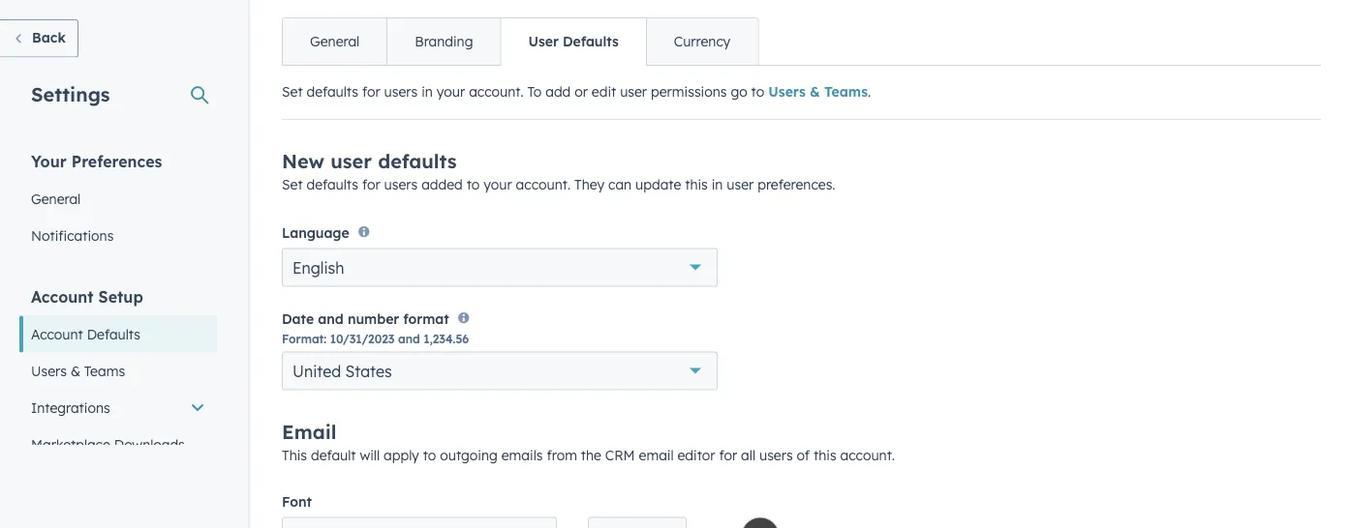 Task type: vqa. For each thing, say whether or not it's contained in the screenshot.
the rightmost to
yes



Task type: locate. For each thing, give the bounding box(es) containing it.
branding
[[415, 33, 473, 50]]

0 horizontal spatial this
[[685, 177, 708, 194]]

1 horizontal spatial users
[[768, 84, 806, 101]]

1 horizontal spatial in
[[712, 177, 723, 194]]

set down new
[[282, 177, 303, 194]]

users left the of
[[760, 448, 793, 465]]

number
[[348, 311, 399, 328]]

1 vertical spatial set
[[282, 177, 303, 194]]

0 horizontal spatial &
[[71, 363, 80, 380]]

in right update
[[712, 177, 723, 194]]

2 vertical spatial users
[[760, 448, 793, 465]]

your inside new user defaults set defaults for users added to your account. they can update this in user preferences.
[[484, 177, 512, 194]]

users & teams link
[[768, 84, 868, 101], [19, 353, 217, 390]]

1 vertical spatial account
[[31, 326, 83, 343]]

1 vertical spatial users
[[384, 177, 418, 194]]

1 horizontal spatial this
[[814, 448, 837, 465]]

your
[[437, 84, 465, 101], [484, 177, 512, 194]]

users up integrations
[[31, 363, 67, 380]]

1 horizontal spatial and
[[398, 333, 420, 348]]

account up account defaults
[[31, 287, 94, 307]]

set inside new user defaults set defaults for users added to your account. they can update this in user preferences.
[[282, 177, 303, 194]]

0 vertical spatial account
[[31, 287, 94, 307]]

permissions
[[651, 84, 727, 101]]

general
[[310, 33, 360, 50], [31, 190, 81, 207]]

update
[[636, 177, 681, 194]]

0 horizontal spatial to
[[423, 448, 436, 465]]

1 horizontal spatial user
[[620, 84, 647, 101]]

account. left "to"
[[469, 84, 524, 101]]

new
[[282, 150, 325, 174]]

this
[[685, 177, 708, 194], [814, 448, 837, 465]]

united states button
[[282, 353, 718, 392]]

for inside "email this default will apply to outgoing emails from the crm email editor for all users of this account."
[[719, 448, 737, 465]]

2 vertical spatial for
[[719, 448, 737, 465]]

2 horizontal spatial to
[[751, 84, 765, 101]]

account.
[[469, 84, 524, 101], [516, 177, 571, 194], [840, 448, 895, 465]]

font
[[282, 494, 312, 511]]

user right edit
[[620, 84, 647, 101]]

1 vertical spatial users & teams link
[[19, 353, 217, 390]]

user left preferences.
[[727, 177, 754, 194]]

users & teams link down account defaults
[[19, 353, 217, 390]]

your preferences
[[31, 152, 162, 171]]

1 vertical spatial your
[[484, 177, 512, 194]]

go
[[731, 84, 748, 101]]

user
[[620, 84, 647, 101], [331, 150, 372, 174], [727, 177, 754, 194]]

0 vertical spatial users
[[768, 84, 806, 101]]

account. left the they
[[516, 177, 571, 194]]

1 vertical spatial general link
[[19, 181, 217, 218]]

your down branding link
[[437, 84, 465, 101]]

and down format
[[398, 333, 420, 348]]

for
[[362, 84, 380, 101], [362, 177, 380, 194], [719, 448, 737, 465]]

user right new
[[331, 150, 372, 174]]

in down branding link
[[422, 84, 433, 101]]

english
[[293, 259, 344, 278]]

date
[[282, 311, 314, 328]]

general link
[[283, 19, 387, 65], [19, 181, 217, 218]]

of
[[797, 448, 810, 465]]

your right added
[[484, 177, 512, 194]]

to
[[528, 84, 542, 101]]

2 vertical spatial user
[[727, 177, 754, 194]]

and right 'date'
[[318, 311, 344, 328]]

1 horizontal spatial teams
[[825, 84, 868, 101]]

to right added
[[467, 177, 480, 194]]

& up integrations
[[71, 363, 80, 380]]

currency link
[[646, 19, 758, 65]]

1 vertical spatial for
[[362, 177, 380, 194]]

users
[[384, 84, 418, 101], [384, 177, 418, 194], [760, 448, 793, 465]]

set up new
[[282, 84, 303, 101]]

this right the of
[[814, 448, 837, 465]]

users inside "email this default will apply to outgoing emails from the crm email editor for all users of this account."
[[760, 448, 793, 465]]

1 vertical spatial to
[[467, 177, 480, 194]]

0 horizontal spatial defaults
[[87, 326, 140, 343]]

2 set from the top
[[282, 177, 303, 194]]

1 horizontal spatial users & teams link
[[768, 84, 868, 101]]

defaults inside account setup element
[[87, 326, 140, 343]]

1 account from the top
[[31, 287, 94, 307]]

defaults
[[307, 84, 359, 101], [378, 150, 457, 174], [307, 177, 359, 194]]

0 horizontal spatial general link
[[19, 181, 217, 218]]

to right go at top
[[751, 84, 765, 101]]

defaults up new
[[307, 84, 359, 101]]

1 vertical spatial defaults
[[87, 326, 140, 343]]

general inside your preferences element
[[31, 190, 81, 207]]

defaults
[[563, 33, 619, 50], [87, 326, 140, 343]]

1 horizontal spatial to
[[467, 177, 480, 194]]

for inside new user defaults set defaults for users added to your account. they can update this in user preferences.
[[362, 177, 380, 194]]

0 horizontal spatial your
[[437, 84, 465, 101]]

0 vertical spatial in
[[422, 84, 433, 101]]

general for notifications
[[31, 190, 81, 207]]

&
[[810, 84, 820, 101], [71, 363, 80, 380]]

in
[[422, 84, 433, 101], [712, 177, 723, 194]]

marketplace
[[31, 436, 110, 453]]

united
[[293, 363, 341, 382]]

2 vertical spatial defaults
[[307, 177, 359, 194]]

editor
[[678, 448, 716, 465]]

date and number format
[[282, 311, 449, 328]]

users & teams link right go at top
[[768, 84, 868, 101]]

0 horizontal spatial in
[[422, 84, 433, 101]]

apply
[[384, 448, 419, 465]]

1 vertical spatial this
[[814, 448, 837, 465]]

added
[[422, 177, 463, 194]]

new user defaults set defaults for users added to your account. they can update this in user preferences.
[[282, 150, 836, 194]]

defaults right user
[[563, 33, 619, 50]]

1 horizontal spatial &
[[810, 84, 820, 101]]

integrations
[[31, 400, 110, 417]]

english button
[[282, 249, 718, 288]]

0 horizontal spatial users & teams link
[[19, 353, 217, 390]]

0 horizontal spatial teams
[[84, 363, 125, 380]]

0 vertical spatial account.
[[469, 84, 524, 101]]

0 vertical spatial this
[[685, 177, 708, 194]]

users down branding link
[[384, 84, 418, 101]]

0 vertical spatial general
[[310, 33, 360, 50]]

set
[[282, 84, 303, 101], [282, 177, 303, 194]]

1 set from the top
[[282, 84, 303, 101]]

defaults down new
[[307, 177, 359, 194]]

0 horizontal spatial general
[[31, 190, 81, 207]]

1 horizontal spatial your
[[484, 177, 512, 194]]

user defaults
[[528, 33, 619, 50]]

marketplace downloads link
[[19, 427, 217, 464]]

account defaults link
[[19, 316, 217, 353]]

teams
[[825, 84, 868, 101], [84, 363, 125, 380]]

defaults down setup
[[87, 326, 140, 343]]

1 horizontal spatial general link
[[283, 19, 387, 65]]

they
[[575, 177, 605, 194]]

account. right the of
[[840, 448, 895, 465]]

this right update
[[685, 177, 708, 194]]

general link for branding
[[283, 19, 387, 65]]

defaults for user defaults
[[563, 33, 619, 50]]

1 vertical spatial user
[[331, 150, 372, 174]]

account
[[31, 287, 94, 307], [31, 326, 83, 343]]

2 vertical spatial to
[[423, 448, 436, 465]]

0 vertical spatial defaults
[[563, 33, 619, 50]]

1 vertical spatial users
[[31, 363, 67, 380]]

1 vertical spatial general
[[31, 190, 81, 207]]

0 vertical spatial users & teams link
[[768, 84, 868, 101]]

1 horizontal spatial defaults
[[563, 33, 619, 50]]

users
[[768, 84, 806, 101], [31, 363, 67, 380]]

0 vertical spatial to
[[751, 84, 765, 101]]

users right go at top
[[768, 84, 806, 101]]

1 vertical spatial teams
[[84, 363, 125, 380]]

defaults up added
[[378, 150, 457, 174]]

& left .
[[810, 84, 820, 101]]

0 vertical spatial set
[[282, 84, 303, 101]]

2 account from the top
[[31, 326, 83, 343]]

0 vertical spatial users
[[384, 84, 418, 101]]

and
[[318, 311, 344, 328], [398, 333, 420, 348]]

account up users & teams
[[31, 326, 83, 343]]

set defaults for users in your account. to add or edit user permissions go to users & teams .
[[282, 84, 871, 101]]

users left added
[[384, 177, 418, 194]]

navigation
[[282, 18, 759, 66]]

united states
[[293, 363, 392, 382]]

0 vertical spatial and
[[318, 311, 344, 328]]

marketplace downloads
[[31, 436, 185, 453]]

1 horizontal spatial general
[[310, 33, 360, 50]]

to
[[751, 84, 765, 101], [467, 177, 480, 194], [423, 448, 436, 465]]

0 horizontal spatial users
[[31, 363, 67, 380]]

email
[[639, 448, 674, 465]]

1 vertical spatial in
[[712, 177, 723, 194]]

to right apply
[[423, 448, 436, 465]]

1 vertical spatial account.
[[516, 177, 571, 194]]

2 vertical spatial account.
[[840, 448, 895, 465]]

to inside "email this default will apply to outgoing emails from the crm email editor for all users of this account."
[[423, 448, 436, 465]]

0 horizontal spatial and
[[318, 311, 344, 328]]

1 vertical spatial &
[[71, 363, 80, 380]]

outgoing
[[440, 448, 498, 465]]

all
[[741, 448, 756, 465]]

0 vertical spatial general link
[[283, 19, 387, 65]]



Task type: describe. For each thing, give the bounding box(es) containing it.
edit
[[592, 84, 616, 101]]

0 vertical spatial teams
[[825, 84, 868, 101]]

1 vertical spatial defaults
[[378, 150, 457, 174]]

downloads
[[114, 436, 185, 453]]

0 vertical spatial defaults
[[307, 84, 359, 101]]

can
[[608, 177, 632, 194]]

setup
[[98, 287, 143, 307]]

this inside "email this default will apply to outgoing emails from the crm email editor for all users of this account."
[[814, 448, 837, 465]]

0 vertical spatial your
[[437, 84, 465, 101]]

back
[[32, 29, 66, 46]]

the
[[581, 448, 602, 465]]

back link
[[0, 19, 78, 58]]

& inside account setup element
[[71, 363, 80, 380]]

add
[[546, 84, 571, 101]]

account. inside "email this default will apply to outgoing emails from the crm email editor for all users of this account."
[[840, 448, 895, 465]]

users & teams
[[31, 363, 125, 380]]

this
[[282, 448, 307, 465]]

your
[[31, 152, 67, 171]]

notifications
[[31, 227, 114, 244]]

states
[[345, 363, 392, 382]]

1 vertical spatial and
[[398, 333, 420, 348]]

in inside new user defaults set defaults for users added to your account. they can update this in user preferences.
[[712, 177, 723, 194]]

general link for notifications
[[19, 181, 217, 218]]

0 horizontal spatial user
[[331, 150, 372, 174]]

your preferences element
[[19, 151, 217, 254]]

format:
[[282, 333, 327, 348]]

account for account defaults
[[31, 326, 83, 343]]

account for account setup
[[31, 287, 94, 307]]

currency
[[674, 33, 731, 50]]

integrations button
[[19, 390, 217, 427]]

format: 10/31/2023 and 1,234.56
[[282, 333, 469, 348]]

10/31/2023
[[330, 333, 395, 348]]

settings
[[31, 82, 110, 106]]

email
[[282, 421, 337, 445]]

account setup
[[31, 287, 143, 307]]

will
[[360, 448, 380, 465]]

preferences
[[71, 152, 162, 171]]

account defaults
[[31, 326, 140, 343]]

emails
[[502, 448, 543, 465]]

notifications link
[[19, 218, 217, 254]]

account. inside new user defaults set defaults for users added to your account. they can update this in user preferences.
[[516, 177, 571, 194]]

this inside new user defaults set defaults for users added to your account. they can update this in user preferences.
[[685, 177, 708, 194]]

user defaults link
[[500, 19, 646, 65]]

preferences.
[[758, 177, 836, 194]]

users inside new user defaults set defaults for users added to your account. they can update this in user preferences.
[[384, 177, 418, 194]]

account setup element
[[19, 286, 217, 529]]

general for branding
[[310, 33, 360, 50]]

or
[[575, 84, 588, 101]]

.
[[868, 84, 871, 101]]

0 vertical spatial &
[[810, 84, 820, 101]]

from
[[547, 448, 577, 465]]

default
[[311, 448, 356, 465]]

1,234.56
[[424, 333, 469, 348]]

language
[[282, 225, 350, 242]]

user
[[528, 33, 559, 50]]

0 vertical spatial for
[[362, 84, 380, 101]]

users inside account setup element
[[31, 363, 67, 380]]

branding link
[[387, 19, 500, 65]]

defaults for account defaults
[[87, 326, 140, 343]]

email this default will apply to outgoing emails from the crm email editor for all users of this account.
[[282, 421, 895, 465]]

teams inside 'link'
[[84, 363, 125, 380]]

crm
[[605, 448, 635, 465]]

2 horizontal spatial user
[[727, 177, 754, 194]]

format
[[403, 311, 449, 328]]

navigation containing general
[[282, 18, 759, 66]]

to inside new user defaults set defaults for users added to your account. they can update this in user preferences.
[[467, 177, 480, 194]]

0 vertical spatial user
[[620, 84, 647, 101]]



